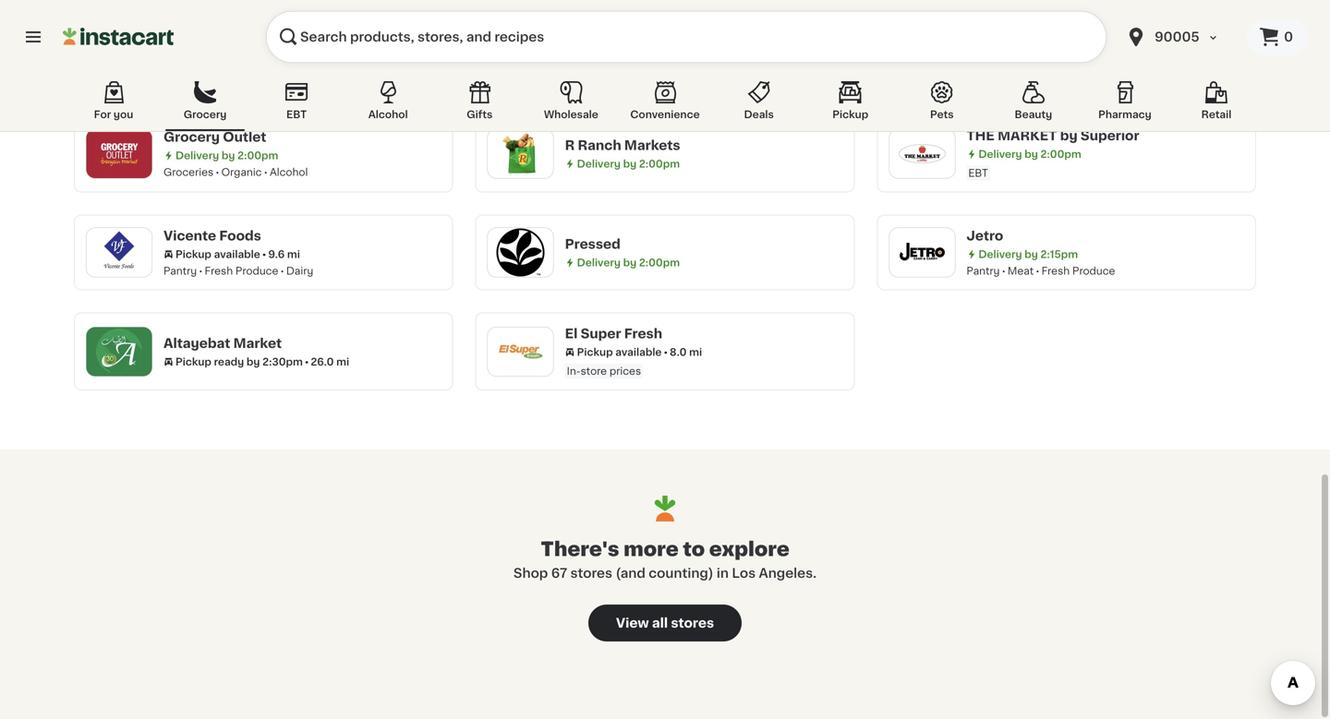 Task type: describe. For each thing, give the bounding box(es) containing it.
fees
[[601, 68, 623, 78]]

delivery down family
[[176, 42, 219, 52]]

prices
[[610, 366, 641, 377]]

lower fees on $10+
[[567, 68, 665, 78]]

holiday
[[299, 24, 339, 34]]

stores inside there's more to explore shop 67 stores (and counting) in los angeles.
[[571, 567, 613, 580]]

el
[[565, 328, 578, 341]]

1 vertical spatial alcohol
[[270, 167, 308, 177]]

alcohol inside button
[[368, 110, 408, 120]]

retail button
[[1177, 78, 1257, 131]]

by down 'market'
[[247, 357, 260, 367]]

8.0 mi
[[670, 347, 702, 358]]

grocery button
[[165, 78, 245, 131]]

delivery for the market by superior
[[979, 149, 1023, 159]]

convenience button
[[623, 78, 708, 131]]

pickup available for super
[[577, 347, 662, 358]]

los
[[732, 567, 756, 580]]

deals button
[[720, 78, 799, 131]]

pickup for altayebat market
[[176, 357, 212, 367]]

available for foods
[[214, 250, 260, 260]]

explore
[[710, 540, 790, 559]]

view all stores button
[[589, 605, 742, 642]]

11.1
[[1114, 50, 1130, 60]]

gifts
[[467, 110, 493, 120]]

grocery for grocery outlet
[[164, 131, 220, 143]]

shop categories tab list
[[74, 78, 1257, 131]]

pantry fresh produce dairy
[[164, 266, 314, 276]]

angeles.
[[759, 567, 817, 580]]

for
[[94, 110, 111, 120]]

ready for pickup ready by 2:30pm 11.1 mi groceries prepared meals
[[1017, 50, 1048, 60]]

counting)
[[649, 567, 714, 580]]

0 button
[[1248, 18, 1309, 55]]

view all stores link
[[589, 605, 742, 642]]

view
[[616, 617, 649, 630]]

convenience
[[631, 110, 700, 120]]

2:00pm down $10
[[238, 42, 278, 52]]

0
[[1285, 30, 1294, 43]]

in-
[[567, 366, 581, 377]]

delivery for r ranch markets
[[577, 159, 621, 169]]

for you button
[[74, 78, 153, 131]]

deals
[[744, 110, 774, 120]]

mi for el super fresh
[[689, 347, 702, 358]]

the market by superior
[[967, 129, 1140, 142]]

mi for altayebat market
[[337, 357, 349, 367]]

supermarkets
[[1023, 14, 1119, 27]]

grocery outlet
[[164, 131, 267, 143]]

organic
[[221, 167, 262, 177]]

general
[[164, 58, 204, 69]]

r ranch markets logo image
[[497, 130, 545, 178]]

26.0
[[311, 357, 334, 367]]

by up groceries organic alcohol
[[222, 150, 235, 161]]

by left superior
[[1061, 129, 1078, 142]]

meals
[[1074, 67, 1104, 77]]

pharmacy button
[[1086, 78, 1165, 131]]

delivery by 2:00pm down dollar
[[176, 42, 278, 52]]

r ranch markets
[[565, 139, 681, 152]]

pressed
[[565, 238, 621, 251]]

you
[[114, 110, 133, 120]]

90005 button
[[1115, 11, 1248, 63]]

by up el super fresh on the top of page
[[623, 258, 637, 268]]

pickup inside pickup ready by 2:30pm 11.1 mi groceries prepared meals
[[979, 50, 1015, 60]]

pantry for vicente foods
[[164, 266, 197, 276]]

vallarta
[[967, 14, 1020, 27]]

pickup for vicente foods
[[176, 250, 212, 260]]

el super fresh logo image
[[497, 328, 545, 376]]

groceries organic alcohol
[[164, 167, 308, 177]]

for you
[[94, 110, 133, 120]]

market
[[998, 129, 1058, 142]]

the market by superior logo image
[[899, 130, 947, 178]]

2:00pm for pressed
[[639, 258, 680, 268]]

$10+
[[641, 68, 665, 78]]

general merchandise essentials groceries
[[164, 58, 390, 69]]

dairy
[[286, 266, 314, 276]]

delivery by 2:00pm for pressed
[[577, 258, 680, 268]]

pets
[[931, 110, 954, 120]]

super
[[581, 328, 621, 341]]

beauty button
[[994, 78, 1074, 131]]

pantry for jetro
[[967, 266, 1000, 276]]

0 horizontal spatial groceries
[[164, 167, 214, 177]]

pickup button
[[811, 78, 891, 131]]

superior
[[1081, 129, 1140, 142]]

jetro
[[967, 230, 1004, 243]]

2:30pm for pickup ready by 2:30pm
[[263, 357, 303, 367]]

retail
[[1202, 110, 1232, 120]]

ranch
[[578, 139, 622, 152]]

view all stores
[[616, 617, 714, 630]]

vicente foods
[[164, 230, 261, 243]]

(and
[[616, 567, 646, 580]]

dollar
[[212, 22, 253, 35]]

gifts button
[[440, 78, 520, 131]]

el super fresh
[[565, 328, 663, 341]]

family
[[164, 22, 209, 35]]

by down dollar
[[222, 42, 235, 52]]

67
[[551, 567, 568, 580]]

pickup ready by 2:30pm 11.1 mi groceries prepared meals
[[967, 50, 1145, 77]]

fresh for pantry meat fresh produce
[[1042, 266, 1070, 276]]

store
[[581, 366, 607, 377]]

pressed logo image
[[497, 229, 545, 277]]

in-store prices
[[567, 366, 641, 377]]

jetro logo image
[[899, 229, 947, 277]]

r
[[565, 139, 575, 152]]

pickup inside button
[[833, 110, 869, 120]]

mi for vicente foods
[[287, 250, 300, 260]]



Task type: vqa. For each thing, say whether or not it's contained in the screenshot.
A Thousand Wishes Fine Fragrance Mist Many
no



Task type: locate. For each thing, give the bounding box(es) containing it.
0 horizontal spatial fresh
[[205, 266, 233, 276]]

ebt down the
[[969, 168, 989, 178]]

1 vertical spatial grocery
[[164, 131, 220, 143]]

1 pantry from the left
[[164, 266, 197, 276]]

1 produce from the left
[[236, 266, 279, 276]]

pickup available down el super fresh on the top of page
[[577, 347, 662, 358]]

delivery by 2:15pm
[[979, 250, 1079, 260]]

pickup down vicente
[[176, 250, 212, 260]]

2:30pm up meals
[[1066, 50, 1106, 60]]

to
[[683, 540, 705, 559]]

1 vertical spatial essentials
[[280, 58, 332, 69]]

by down r ranch markets
[[623, 159, 637, 169]]

1 horizontal spatial 2:30pm
[[1066, 50, 1106, 60]]

all
[[652, 617, 668, 630]]

2:00pm for the market by superior
[[1041, 149, 1082, 159]]

delivery for pressed
[[577, 258, 621, 268]]

2:00pm down outlet
[[238, 150, 278, 161]]

alcohol left gifts
[[368, 110, 408, 120]]

merchandise
[[206, 58, 273, 69]]

26.0 mi
[[311, 357, 349, 367]]

grocery inside button
[[184, 110, 227, 120]]

available up prices
[[616, 347, 662, 358]]

0 horizontal spatial available
[[214, 250, 260, 260]]

Search field
[[266, 11, 1107, 63]]

family dollar $10 off holiday essentials
[[164, 22, 395, 35]]

None search field
[[266, 11, 1107, 63]]

grocery for grocery
[[184, 110, 227, 120]]

fresh up prices
[[624, 328, 663, 341]]

instacart image
[[63, 26, 174, 48]]

1 horizontal spatial pickup available
[[577, 347, 662, 358]]

by up "prepared"
[[1050, 50, 1064, 60]]

1 vertical spatial stores
[[671, 617, 714, 630]]

0 horizontal spatial ebt
[[287, 110, 307, 120]]

produce down '2:15pm'
[[1073, 266, 1116, 276]]

delivery by 2:00pm for r ranch markets
[[577, 159, 680, 169]]

90005 button
[[1126, 11, 1237, 63]]

alcohol button
[[349, 78, 428, 131]]

2:30pm for pickup ready by 2:30pm 11.1 mi groceries prepared meals
[[1066, 50, 1106, 60]]

ready up "prepared"
[[1017, 50, 1048, 60]]

1 horizontal spatial ready
[[1017, 50, 1048, 60]]

wholesale
[[544, 110, 599, 120]]

vallarta supermarkets
[[967, 14, 1119, 27]]

0 vertical spatial available
[[214, 250, 260, 260]]

delivery by 2:00pm up groceries organic alcohol
[[176, 150, 278, 161]]

wholesale button
[[532, 78, 611, 131]]

1 horizontal spatial fresh
[[624, 328, 663, 341]]

by inside pickup ready by 2:30pm 11.1 mi groceries prepared meals
[[1050, 50, 1064, 60]]

0 vertical spatial alcohol
[[368, 110, 408, 120]]

1 horizontal spatial available
[[616, 347, 662, 358]]

produce down 9.6
[[236, 266, 279, 276]]

1 horizontal spatial pantry
[[967, 266, 1000, 276]]

2:15pm
[[1041, 250, 1079, 260]]

delivery by 2:00pm
[[176, 42, 278, 52], [979, 149, 1082, 159], [176, 150, 278, 161], [577, 159, 680, 169], [577, 258, 680, 268]]

2:00pm up el super fresh on the top of page
[[639, 258, 680, 268]]

lower
[[567, 68, 598, 78]]

stores down there's
[[571, 567, 613, 580]]

0 vertical spatial grocery
[[184, 110, 227, 120]]

90005
[[1155, 30, 1200, 43]]

pets button
[[903, 78, 982, 131]]

vicente foods logo image
[[95, 229, 143, 277]]

there's more to explore shop 67 stores (and counting) in los angeles.
[[514, 540, 817, 580]]

1 horizontal spatial groceries
[[340, 58, 390, 69]]

delivery for grocery outlet
[[176, 150, 219, 161]]

8.0
[[670, 347, 687, 358]]

0 vertical spatial 2:30pm
[[1066, 50, 1106, 60]]

1 horizontal spatial ebt
[[969, 168, 989, 178]]

pickup down altayebat
[[176, 357, 212, 367]]

0 horizontal spatial ready
[[214, 357, 244, 367]]

pharmacy
[[1099, 110, 1152, 120]]

9.6
[[268, 250, 285, 260]]

2:00pm down the market by superior
[[1041, 149, 1082, 159]]

2:00pm down markets
[[639, 159, 680, 169]]

available for super
[[616, 347, 662, 358]]

shop
[[514, 567, 548, 580]]

alcohol right organic
[[270, 167, 308, 177]]

available
[[214, 250, 260, 260], [616, 347, 662, 358]]

meat
[[1008, 266, 1034, 276]]

by up pantry meat fresh produce
[[1025, 250, 1039, 260]]

1 vertical spatial available
[[616, 347, 662, 358]]

by down market
[[1025, 149, 1039, 159]]

groceries down grocery outlet
[[164, 167, 214, 177]]

delivery by 2:00pm for the market by superior
[[979, 149, 1082, 159]]

there's
[[541, 540, 620, 559]]

1 vertical spatial ready
[[214, 357, 244, 367]]

pickup available for foods
[[176, 250, 260, 260]]

0 vertical spatial ready
[[1017, 50, 1048, 60]]

grocery left outlet
[[164, 131, 220, 143]]

2 horizontal spatial fresh
[[1042, 266, 1070, 276]]

2 horizontal spatial groceries
[[967, 67, 1017, 77]]

ready down the altayebat market
[[214, 357, 244, 367]]

0 vertical spatial essentials
[[342, 24, 395, 34]]

altayebat market logo image
[[95, 328, 143, 376]]

prepared
[[1025, 67, 1071, 77]]

2:00pm for r ranch markets
[[639, 159, 680, 169]]

lower fees on $10+ link
[[476, 0, 855, 92]]

more
[[624, 540, 679, 559]]

2:30pm inside pickup ready by 2:30pm 11.1 mi groceries prepared meals
[[1066, 50, 1106, 60]]

alcohol
[[368, 110, 408, 120], [270, 167, 308, 177]]

ebt
[[287, 110, 307, 120], [969, 168, 989, 178]]

1 horizontal spatial stores
[[671, 617, 714, 630]]

pantry down "jetro" on the right top
[[967, 266, 1000, 276]]

$10
[[261, 24, 279, 34]]

foods
[[219, 230, 261, 243]]

ebt inside button
[[287, 110, 307, 120]]

0 vertical spatial ebt
[[287, 110, 307, 120]]

0 horizontal spatial 2:30pm
[[263, 357, 303, 367]]

2 pantry from the left
[[967, 266, 1000, 276]]

essentials down holiday
[[280, 58, 332, 69]]

pantry meat fresh produce
[[967, 266, 1116, 276]]

pickup ready by 2:30pm
[[176, 357, 303, 367]]

2:30pm down 'market'
[[263, 357, 303, 367]]

fresh down '2:15pm'
[[1042, 266, 1070, 276]]

mi right 9.6
[[287, 250, 300, 260]]

stores right all
[[671, 617, 714, 630]]

groceries down "vallarta"
[[967, 67, 1017, 77]]

0 horizontal spatial produce
[[236, 266, 279, 276]]

pickup up 'store'
[[577, 347, 613, 358]]

market
[[233, 337, 282, 350]]

delivery for jetro
[[979, 250, 1023, 260]]

fresh for el super fresh
[[624, 328, 663, 341]]

fresh down vicente foods
[[205, 266, 233, 276]]

ebt down general merchandise essentials groceries
[[287, 110, 307, 120]]

delivery down pressed
[[577, 258, 621, 268]]

fresh
[[205, 266, 233, 276], [1042, 266, 1070, 276], [624, 328, 663, 341]]

available up pantry fresh produce dairy
[[214, 250, 260, 260]]

altayebat
[[164, 337, 230, 350]]

delivery by 2:00pm down market
[[979, 149, 1082, 159]]

0 horizontal spatial alcohol
[[270, 167, 308, 177]]

grocery outlet logo image
[[95, 130, 143, 178]]

mi inside pickup ready by 2:30pm 11.1 mi groceries prepared meals
[[1132, 50, 1145, 60]]

groceries up alcohol button
[[340, 58, 390, 69]]

the
[[967, 129, 995, 142]]

ebt button
[[257, 78, 336, 131]]

delivery down ranch
[[577, 159, 621, 169]]

2:00pm
[[238, 42, 278, 52], [1041, 149, 1082, 159], [238, 150, 278, 161], [639, 159, 680, 169], [639, 258, 680, 268]]

pickup available down vicente foods
[[176, 250, 260, 260]]

mi right 11.1
[[1132, 50, 1145, 60]]

0 horizontal spatial stores
[[571, 567, 613, 580]]

1 horizontal spatial produce
[[1073, 266, 1116, 276]]

in
[[717, 567, 729, 580]]

essentials right holiday
[[342, 24, 395, 34]]

delivery down grocery outlet
[[176, 150, 219, 161]]

grocery
[[184, 110, 227, 120], [164, 131, 220, 143]]

vicente
[[164, 230, 216, 243]]

essentials inside family dollar $10 off holiday essentials
[[342, 24, 395, 34]]

pickup left pets
[[833, 110, 869, 120]]

altayebat market
[[164, 337, 282, 350]]

delivery by 2:00pm down pressed
[[577, 258, 680, 268]]

delivery
[[176, 42, 219, 52], [979, 149, 1023, 159], [176, 150, 219, 161], [577, 159, 621, 169], [979, 250, 1023, 260], [577, 258, 621, 268]]

groceries inside pickup ready by 2:30pm 11.1 mi groceries prepared meals
[[967, 67, 1017, 77]]

delivery by 2:00pm for grocery outlet
[[176, 150, 278, 161]]

ready
[[1017, 50, 1048, 60], [214, 357, 244, 367]]

1 horizontal spatial essentials
[[342, 24, 395, 34]]

ready inside pickup ready by 2:30pm 11.1 mi groceries prepared meals
[[1017, 50, 1048, 60]]

stores inside button
[[671, 617, 714, 630]]

delivery down "jetro" on the right top
[[979, 250, 1023, 260]]

by
[[222, 42, 235, 52], [1050, 50, 1064, 60], [1061, 129, 1078, 142], [1025, 149, 1039, 159], [222, 150, 235, 161], [623, 159, 637, 169], [1025, 250, 1039, 260], [623, 258, 637, 268], [247, 357, 260, 367]]

2 produce from the left
[[1073, 266, 1116, 276]]

mi
[[1132, 50, 1145, 60], [287, 250, 300, 260], [689, 347, 702, 358], [337, 357, 349, 367]]

pickup down "vallarta"
[[979, 50, 1015, 60]]

0 horizontal spatial essentials
[[280, 58, 332, 69]]

1 vertical spatial ebt
[[969, 168, 989, 178]]

delivery down the
[[979, 149, 1023, 159]]

grocery up grocery outlet
[[184, 110, 227, 120]]

pantry down vicente
[[164, 266, 197, 276]]

9.6 mi
[[268, 250, 300, 260]]

outlet
[[223, 131, 267, 143]]

pickup for el super fresh
[[577, 347, 613, 358]]

0 vertical spatial stores
[[571, 567, 613, 580]]

0 horizontal spatial pickup available
[[176, 250, 260, 260]]

1 vertical spatial 2:30pm
[[263, 357, 303, 367]]

beauty
[[1015, 110, 1053, 120]]

mi right 26.0
[[337, 357, 349, 367]]

0 horizontal spatial pantry
[[164, 266, 197, 276]]

2:00pm for grocery outlet
[[238, 150, 278, 161]]

ready for pickup ready by 2:30pm
[[214, 357, 244, 367]]

0 vertical spatial pickup available
[[176, 250, 260, 260]]

off
[[281, 24, 296, 34]]

on
[[626, 68, 639, 78]]

1 horizontal spatial alcohol
[[368, 110, 408, 120]]

pickup
[[979, 50, 1015, 60], [833, 110, 869, 120], [176, 250, 212, 260], [577, 347, 613, 358], [176, 357, 212, 367]]

delivery by 2:00pm down r ranch markets
[[577, 159, 680, 169]]

1 vertical spatial pickup available
[[577, 347, 662, 358]]

stores
[[571, 567, 613, 580], [671, 617, 714, 630]]

mi right 8.0
[[689, 347, 702, 358]]



